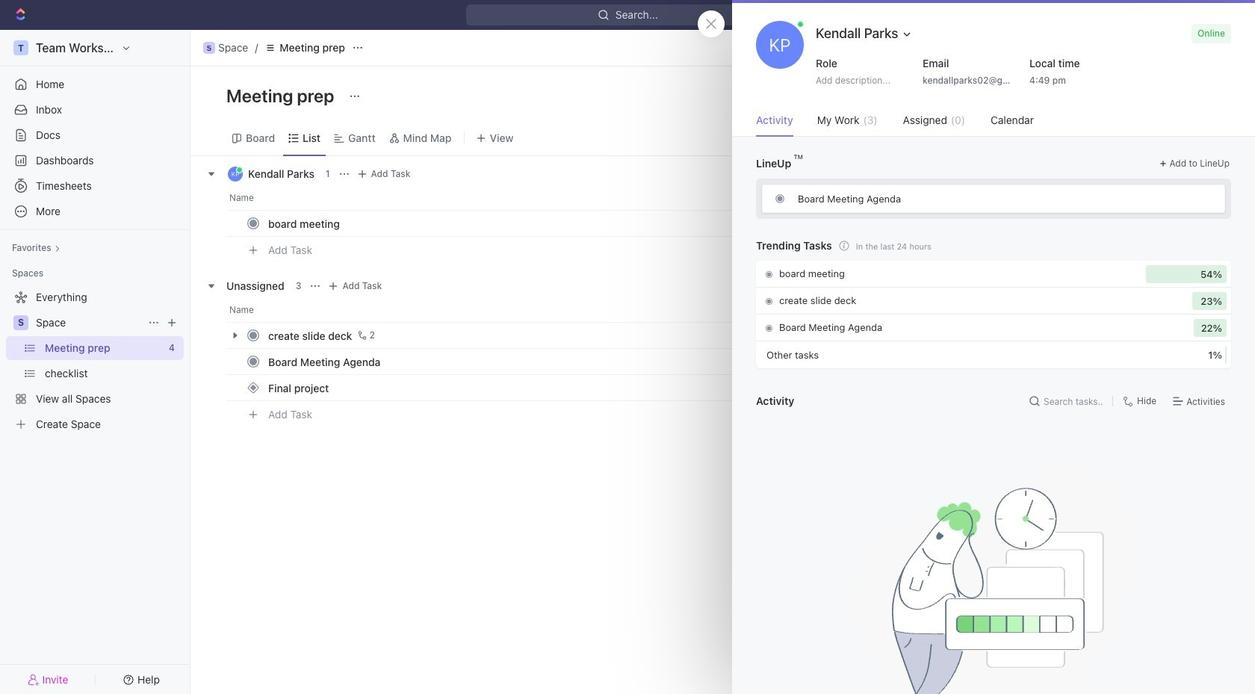 Task type: describe. For each thing, give the bounding box(es) containing it.
1 horizontal spatial space, , element
[[203, 42, 215, 54]]

invite user image
[[27, 673, 39, 687]]



Task type: vqa. For each thing, say whether or not it's contained in the screenshot.
Tree
yes



Task type: locate. For each thing, give the bounding box(es) containing it.
0 horizontal spatial space, , element
[[13, 315, 28, 330]]

space, , element inside tree
[[13, 315, 28, 330]]

1 vertical spatial space, , element
[[13, 315, 28, 330]]

sidebar navigation
[[0, 30, 194, 695]]

0 vertical spatial space, , element
[[203, 42, 215, 54]]

Search tasks.. text field
[[1044, 390, 1107, 413]]

tree
[[6, 286, 184, 437]]

space, , element
[[203, 42, 215, 54], [13, 315, 28, 330]]

team workspace, , element
[[13, 40, 28, 55]]

tree inside 'sidebar' navigation
[[6, 286, 184, 437]]



